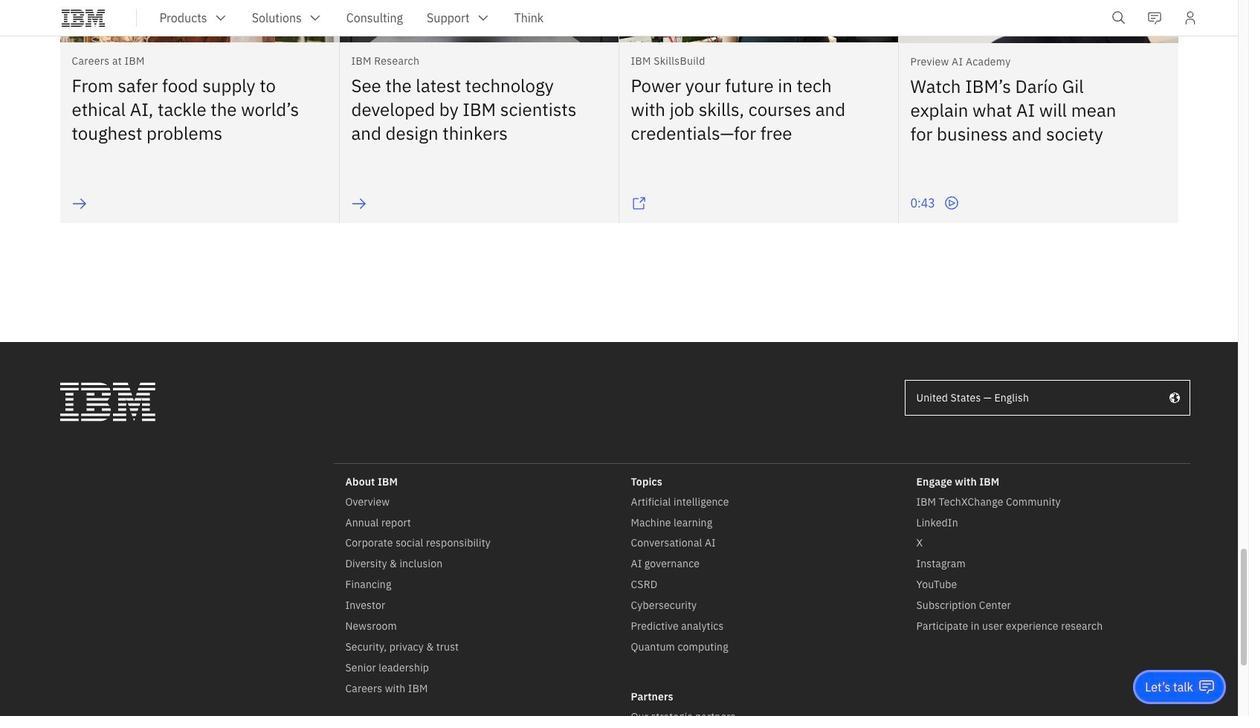 Task type: vqa. For each thing, say whether or not it's contained in the screenshot.
"LET'S TALK" element
yes



Task type: locate. For each thing, give the bounding box(es) containing it.
let's talk element
[[1146, 679, 1194, 695]]



